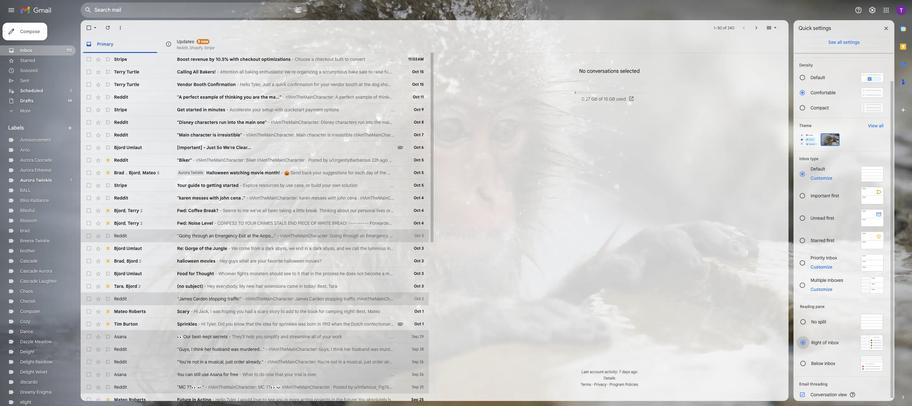 Task type: locate. For each thing, give the bounding box(es) containing it.
0 vertical spatial hey
[[220, 258, 228, 264]]

2 4 from the top
[[422, 208, 424, 213]]

guys
[[229, 258, 238, 264]]

more inside no conversations selected main content
[[447, 384, 457, 390]]

1 vertical spatial customize
[[811, 264, 833, 270]]

settings image
[[869, 6, 877, 14]]

0 vertical spatial are
[[253, 94, 260, 100]]

blissful link
[[20, 208, 34, 213]]

"disney characters run into the main one" -
[[177, 119, 271, 125]]

15 up 11
[[420, 82, 424, 87]]

- right the one"
[[268, 119, 270, 125]]

2 sep 26 from the top
[[412, 372, 424, 377]]

23 row from the top
[[81, 330, 429, 343]]

all right streamline
[[312, 334, 316, 339]]

0 vertical spatial settings
[[814, 25, 832, 32]]

we're right show.
[[393, 82, 405, 87]]

1 horizontal spatial starred
[[811, 238, 826, 243]]

unread first
[[811, 215, 835, 221]]

1 posted from the left
[[333, 384, 347, 390]]

25 right future
[[420, 397, 424, 402]]

not right "you're
[[192, 359, 199, 365]]

2 vertical spatial 4
[[422, 221, 424, 225]]

2 horizontal spatial i
[[238, 397, 239, 403]]

all inside row
[[312, 334, 316, 339]]

tab list
[[895, 20, 913, 383], [81, 35, 789, 53]]

cascade aurora link
[[20, 268, 52, 274]]

3 delight from the top
[[20, 369, 34, 375]]

0 vertical spatial customize
[[811, 175, 833, 181]]

oct 5
[[414, 158, 424, 162], [414, 170, 424, 175], [414, 183, 424, 188]]

1 roberts from the top
[[129, 309, 146, 314]]

4 row from the top
[[81, 91, 429, 103]]

halloween up 'it' at bottom left
[[284, 258, 304, 264]]

2 terry turtle from the top
[[114, 82, 139, 87]]

a right "had"
[[254, 309, 256, 314]]

- left send
[[280, 170, 284, 176]]

halloween down gorge
[[177, 258, 199, 264]]

refresh image
[[105, 25, 111, 31]]

first up priority inbox
[[827, 238, 835, 243]]

more inside "button"
[[20, 108, 30, 114]]

in left minutes
[[203, 107, 207, 113]]

1 vertical spatial starred
[[811, 238, 826, 243]]

all for see
[[838, 39, 843, 45]]

1 bjord umlaut from the top
[[114, 145, 142, 150]]

is right trial
[[303, 372, 307, 377]]

20 row from the top
[[81, 293, 429, 305]]

1 vertical spatial default
[[811, 166, 826, 172]]

oct 1 down oct 2
[[415, 309, 424, 314]]

0 vertical spatial have
[[427, 82, 436, 87]]

None search field
[[81, 3, 308, 18]]

already."
[[246, 359, 264, 365]]

oct for vendor booth confirmation - hello tyler, just a quick confirmation for your vendor booth at the dog show. we're excited to have you on board! thanks, terry
[[412, 82, 419, 87]]

starred inside labels navigation
[[20, 58, 35, 63]]

tyler, down r/iamthemaincharacter:
[[227, 397, 237, 403]]

month! up resources
[[265, 170, 280, 176]]

monster.
[[386, 271, 403, 276]]

asana for they'll help you simplify and streamline all of your work ‌ ‌ ‌ ‌ ‌ ‌ ‌ ‌ ‌ ‌ ‌ ‌ ‌ ‌ ‌ ‌ ‌ ‌ ‌ ‌ ‌ ‌ ‌ ‌ ‌ ‌ ‌ ‌ ‌ ‌ ‌ ‌ ‌ ‌ ‌ ‌ ‌ ‌ ‌ ‌ ‌ ‌ ‌ ‌ ‌ ‌ ‌ ‌ ‌ ‌ ‌ ‌ ‌ ‌ ‌ ‌ ‌ ‌ ‌ ‌ ‌ ‌ ‌ ‌ ‌ ‌ ‌ ‌ ‌ ‌
[[114, 334, 127, 339]]

character
[[191, 132, 212, 138]]

1 turtle from the top
[[127, 69, 139, 75]]

0 horizontal spatial posted
[[333, 384, 347, 390]]

1 customize button from the top
[[807, 174, 837, 182]]

2 horizontal spatial ??
[[419, 384, 424, 390]]

0 horizontal spatial not
[[192, 359, 199, 365]]

stripe for get
[[114, 107, 127, 113]]

cascade down cascade link
[[20, 268, 38, 274]]

announcement
[[20, 137, 51, 143]]

0 vertical spatial umlaut
[[127, 145, 142, 150]]

oct for "a perfect example of thinking you are the ma..." -
[[413, 95, 420, 99]]

solution
[[342, 183, 358, 188]]

0 vertical spatial oct 4
[[414, 195, 424, 200]]

reddit for "james carden stopping traffic" -
[[114, 296, 127, 302]]

22 row from the top
[[81, 318, 429, 330]]

1 horizontal spatial best,
[[357, 309, 367, 314]]

in right projects at the bottom left of the page
[[332, 397, 335, 403]]

5 inside the brad .. bjord , mateo 5
[[157, 170, 159, 175]]

1 delight from the top
[[20, 349, 34, 355]]

quickstart
[[284, 107, 304, 113]]

gmail image
[[20, 4, 55, 16]]

1 vertical spatial started
[[223, 183, 239, 188]]

add
[[286, 309, 294, 314]]

customize button for multiple inboxes
[[807, 285, 837, 293]]

👀 image
[[192, 385, 197, 390], [271, 385, 276, 390]]

sent
[[20, 78, 29, 84]]

r/iamthemaincharacter
[[282, 384, 330, 390], [523, 384, 571, 390]]

2 mateo roberts from the top
[[114, 397, 146, 403]]

8 row from the top
[[81, 141, 429, 154]]

ball link
[[20, 188, 31, 193]]

oct 4
[[414, 195, 424, 200], [414, 208, 424, 213], [414, 221, 424, 225]]

1 vertical spatial mateo roberts
[[114, 397, 146, 403]]

?? left read
[[419, 384, 424, 390]]

payment
[[306, 107, 323, 113]]

into right run
[[228, 119, 236, 125]]

messes
[[192, 195, 208, 201]]

3 bjord umlaut from the top
[[114, 271, 142, 276]]

1 vertical spatial sep 25
[[412, 397, 424, 402]]

aurora for aurora twinkle halloween watching movie month!
[[178, 170, 190, 175]]

advanced search options image
[[293, 3, 305, 16]]

0.27
[[582, 96, 591, 102]]

1 bjord , terry 2 from the top
[[114, 208, 143, 213]]

customize button for default
[[807, 174, 837, 182]]

ball
[[20, 188, 31, 193]]

asana for what to do now that your trial is over. ‌ ‌ ‌ ‌ ‌ ‌ ‌ ‌ ‌ ‌ ‌ ‌ ‌ ‌ ‌ ‌ ‌ ‌ ‌ ‌ ‌ ‌ ‌ ‌ ‌ ‌ ‌ ‌ ‌ ‌ ‌ ‌ ‌ ‌ ‌ ‌ ‌ ‌ ‌ ‌ ‌ ‌ ‌ ‌ ‌ ‌ ‌ ‌ ‌ ‌ ‌ ‌ ‌ ‌ ‌ ‌ ‌ ‌ ‌ ‌ ‌ ‌ ‌ ‌ ‌ ‌ ‌ ‌ ‌ ‌ ‌ ‌ ‌ ‌ ‌ ‌ ‌ ‌ ‌ ‌ ‌
[[114, 372, 127, 377]]

oct for re: gorge of the jungle -
[[414, 246, 421, 251]]

8 up the shopify,
[[198, 39, 200, 44]]

1 oct 5 from the top
[[414, 158, 424, 162]]

2 inside 'brad , bjord 2'
[[139, 259, 141, 263]]

2 roberts from the top
[[129, 397, 146, 403]]

use left case,‌ at the top left of the page
[[286, 183, 293, 188]]

1 vertical spatial 8
[[422, 120, 424, 125]]

cozy
[[20, 319, 30, 324]]

1 horizontal spatial hello
[[240, 82, 250, 87]]

1 place from the left
[[469, 170, 480, 176]]

0 horizontal spatial back
[[302, 170, 312, 176]]

2 reddit from the top
[[114, 119, 128, 125]]

has attachment image
[[398, 144, 404, 151]]

you right future!
[[358, 397, 366, 403]]

1 horizontal spatial gb
[[609, 96, 615, 102]]

of left the work
[[317, 334, 321, 339]]

started
[[186, 107, 202, 113], [223, 183, 239, 188]]

1 mateo roberts from the top
[[114, 309, 146, 314]]

15 for calling all bakers! -
[[420, 69, 424, 74]]

oct 1 for sprinkles -
[[415, 322, 424, 326]]

"
[[202, 384, 204, 390]]

18 row from the top
[[81, 267, 557, 280]]

updates, 8 new messages, tab
[[160, 35, 240, 53]]

row
[[81, 53, 459, 66], [81, 66, 429, 78], [81, 78, 493, 91], [81, 91, 429, 103], [81, 103, 429, 116], [81, 116, 429, 129], [81, 129, 429, 141], [81, 141, 429, 154], [81, 154, 429, 166], [81, 166, 512, 179], [81, 179, 438, 192], [81, 192, 429, 204], [81, 204, 429, 217], [81, 217, 429, 229], [81, 229, 429, 242], [81, 242, 429, 255], [81, 255, 429, 267], [81, 267, 557, 280], [81, 280, 429, 293], [81, 293, 429, 305], [81, 305, 429, 318], [81, 318, 429, 330], [81, 330, 429, 343], [81, 343, 429, 356], [81, 356, 429, 368], [81, 368, 429, 381], [81, 381, 634, 393], [81, 393, 477, 406]]

process
[[323, 271, 339, 276]]

, for fwd: coffee break?
[[125, 208, 127, 213]]

None checkbox
[[86, 25, 92, 31], [86, 69, 92, 75], [86, 119, 92, 125], [86, 157, 92, 163], [86, 182, 92, 189], [86, 195, 92, 201], [86, 207, 92, 214], [86, 245, 92, 252], [86, 258, 92, 264], [86, 384, 92, 390], [86, 25, 92, 31], [86, 69, 92, 75], [86, 119, 92, 125], [86, 157, 92, 163], [86, 182, 92, 189], [86, 195, 92, 201], [86, 207, 92, 214], [86, 245, 92, 252], [86, 258, 92, 264], [86, 384, 92, 390]]

0 vertical spatial starred
[[20, 58, 35, 63]]

2 customize button from the top
[[807, 263, 837, 271]]

cascade down the brother 'link'
[[20, 258, 38, 264]]

bakers!
[[200, 69, 216, 75]]

break?
[[204, 208, 219, 213]]

oct for fwd: noise level -
[[414, 221, 421, 225]]

7 row from the top
[[81, 129, 429, 141]]

not
[[357, 271, 364, 276], [192, 359, 199, 365]]

by down 🎃 icon
[[280, 183, 285, 188]]

2 a from the left
[[481, 170, 484, 176]]

1 horizontal spatial new
[[247, 283, 255, 289]]

7 inside last account activity: 7 days ago details terms · privacy · program policies
[[619, 369, 621, 374]]

2 bjord , terry 2 from the top
[[114, 220, 143, 226]]

umlaut for [important] - just so we're clear...
[[127, 145, 142, 150]]

mc
[[258, 384, 265, 390], [411, 384, 418, 390]]

enough
[[446, 271, 461, 276]]

by left 10.5%
[[209, 56, 215, 62]]

??
[[187, 384, 192, 390], [266, 384, 271, 390], [419, 384, 424, 390]]

9 reddit from the top
[[114, 359, 127, 365]]

checkout left the built
[[315, 56, 334, 62]]

- right bakers!
[[217, 69, 219, 75]]

0 vertical spatial you
[[177, 372, 184, 377]]

27 row from the top
[[81, 381, 634, 393]]

i'll
[[403, 170, 407, 176]]

become
[[365, 271, 381, 276]]

1 horizontal spatial 7
[[619, 369, 621, 374]]

0 horizontal spatial gaze
[[425, 271, 435, 276]]

1 row from the top
[[81, 53, 459, 66]]

2 posted from the left
[[609, 384, 623, 390]]

bjord , terry 2 for fwd: noise level -
[[114, 220, 143, 226]]

2 vertical spatial 15
[[604, 96, 608, 102]]

3 oct 5 from the top
[[414, 183, 424, 188]]

1 customize from the top
[[811, 175, 833, 181]]

2 gb from the left
[[609, 96, 615, 102]]

inbox for inbox
[[20, 48, 32, 53]]

r/popculturechat
[[572, 384, 605, 390]]

oct for halloween movies - hey guys what are your favorite halloween movies?
[[414, 258, 421, 263]]

not right does on the bottom left of page
[[357, 271, 364, 276]]

1 a from the left
[[453, 170, 456, 176]]

15 for vendor booth confirmation - hello tyler, just a quick confirmation for your vendor booth at the dog show. we're excited to have you on board! thanks, terry
[[420, 82, 424, 87]]

inbox right priority
[[827, 255, 838, 261]]

to right "love"
[[263, 397, 267, 403]]

delight velvet
[[20, 369, 47, 375]]

25 left read
[[420, 385, 424, 389]]

sep 25 up future
[[412, 385, 424, 389]]

your up monsters
[[258, 258, 267, 264]]

hello for hello tyler, just a quick confirmation for your vendor booth at the dog show. we're excited to have you on board! thanks, terry
[[240, 82, 250, 87]]

0 vertical spatial bjord , terry 2
[[114, 208, 143, 213]]

brad .. bjord , mateo 5
[[114, 170, 159, 175]]

r/iamthemaincharacter:
[[208, 384, 257, 390]]

customize button up important at top right
[[807, 174, 837, 182]]

1 👀 image from the left
[[192, 385, 197, 390]]

sep 28
[[412, 347, 424, 351]]

2 fwd: from the top
[[177, 220, 187, 226]]

laughter
[[39, 278, 57, 284]]

over.
[[308, 372, 317, 377]]

0 horizontal spatial have
[[388, 397, 398, 403]]

inbox up starred link
[[20, 48, 32, 53]]

no left the conversations
[[580, 68, 586, 74]]

2 mc from the left
[[411, 384, 418, 390]]

0 horizontal spatial checkout
[[240, 56, 260, 62]]

1 vertical spatial that
[[275, 372, 283, 377]]

cascade for cascade link
[[20, 258, 38, 264]]

3 reddit from the top
[[114, 132, 128, 138]]

0 horizontal spatial i
[[191, 346, 193, 352]]

1 horizontal spatial use
[[286, 183, 293, 188]]

no split
[[812, 319, 827, 325]]

1 vertical spatial you
[[358, 397, 366, 403]]

3 customize from the top
[[811, 286, 833, 292]]

build
[[311, 183, 321, 188]]

0 horizontal spatial month!
[[265, 170, 280, 176]]

0 horizontal spatial started
[[186, 107, 202, 113]]

1 horizontal spatial more
[[447, 384, 457, 390]]

aurora ethereal link
[[20, 167, 51, 173]]

tyler, for just
[[251, 82, 262, 87]]

into
[[228, 119, 236, 125], [462, 271, 470, 276], [540, 271, 548, 276]]

getting
[[207, 183, 222, 188]]

u/infamous_fig7614
[[354, 384, 394, 390]]

snoozed
[[20, 68, 38, 73]]

1 vertical spatial an
[[471, 271, 476, 276]]

1 vertical spatial with
[[275, 107, 283, 113]]

oct for "karen messes with john cena ." -
[[414, 195, 421, 200]]

first right unread
[[827, 215, 835, 221]]

you.
[[549, 271, 557, 276]]

start...
[[408, 170, 421, 176]]

oct 7
[[414, 132, 424, 137]]

2 vertical spatial inbox
[[827, 255, 838, 261]]

aurora up ball link
[[20, 177, 35, 183]]

settings right quick
[[814, 25, 832, 32]]

customize for priority inbox
[[811, 264, 833, 270]]

2 month! from the left
[[388, 170, 402, 176]]

2 bjord umlaut from the top
[[114, 246, 142, 251]]

0 vertical spatial fwd:
[[177, 208, 187, 213]]

was for hoping
[[213, 309, 221, 314]]

1 horizontal spatial posted
[[609, 384, 623, 390]]

0 horizontal spatial mc
[[258, 384, 265, 390]]

1 vertical spatial first
[[827, 215, 835, 221]]

her
[[205, 346, 211, 352]]

2 oct 4 from the top
[[414, 208, 424, 213]]

reddit,
[[177, 45, 189, 50]]

0 vertical spatial delight
[[20, 349, 34, 355]]

5 for 20th row from the bottom
[[422, 158, 424, 162]]

your
[[177, 183, 187, 188]]

8 reddit from the top
[[114, 346, 127, 352]]

1 horizontal spatial started
[[223, 183, 239, 188]]

twinkle for breeze twinkle
[[35, 238, 50, 244]]

right of inbox
[[812, 340, 839, 345]]

0 vertical spatial see
[[284, 271, 291, 276]]

burton
[[123, 321, 138, 327]]

vendor
[[331, 82, 345, 87]]

row containing tim burton
[[81, 318, 429, 330]]

1 mc from the left
[[258, 384, 265, 390]]

1 gb from the left
[[592, 96, 598, 102]]

4 for fwd: noise level -
[[422, 221, 424, 225]]

first right important at top right
[[832, 193, 840, 198]]

aurora for aurora cascade
[[20, 157, 34, 163]]

- right "
[[205, 384, 207, 390]]

quiet
[[457, 170, 468, 176], [485, 170, 496, 176]]

19 row from the top
[[81, 280, 429, 293]]

1 horizontal spatial that
[[301, 271, 309, 276]]

﻿
[[367, 56, 367, 62], [368, 56, 368, 62], [369, 56, 369, 62], [370, 56, 370, 62], [371, 56, 371, 62], [372, 56, 372, 62], [373, 56, 373, 62], [374, 56, 374, 62], [376, 56, 376, 62], [377, 56, 377, 62], [378, 56, 378, 62], [379, 56, 379, 62], [380, 56, 380, 62], [381, 56, 381, 62], [382, 56, 382, 62], [383, 56, 383, 62], [385, 56, 385, 62], [386, 56, 386, 62], [387, 56, 387, 62], [388, 56, 388, 62], [389, 56, 389, 62], [390, 56, 390, 62], [391, 56, 391, 62], [392, 56, 393, 62], [394, 56, 394, 62], [395, 56, 395, 62], [396, 56, 396, 62], [397, 56, 397, 62], [398, 56, 398, 62], [399, 56, 399, 62], [400, 56, 400, 62], [402, 56, 402, 62], [403, 56, 403, 62], [404, 56, 404, 62], [405, 56, 405, 62], [406, 56, 406, 62], [407, 56, 407, 62], [408, 56, 408, 62], [409, 56, 409, 62], [411, 56, 411, 62], [412, 56, 412, 62], [413, 56, 413, 62], [414, 56, 414, 62], [415, 56, 415, 62], [416, 56, 416, 62], [417, 56, 417, 62], [418, 56, 418, 62], [420, 56, 420, 62], [421, 56, 421, 62], [422, 56, 422, 62], [423, 56, 423, 62], [424, 56, 424, 62], [425, 56, 425, 62], [426, 56, 426, 62], [428, 56, 428, 62], [429, 56, 429, 62], [430, 56, 430, 62], [431, 56, 431, 62], [432, 56, 432, 62], [433, 56, 433, 62], [434, 56, 434, 62], [435, 56, 435, 62], [437, 56, 437, 62], [438, 56, 438, 62], [439, 56, 439, 62], [440, 56, 440, 62], [441, 56, 441, 62], [442, 56, 442, 62], [443, 56, 443, 62], [444, 56, 444, 62], [446, 56, 446, 62], [447, 56, 447, 62], [448, 56, 448, 62], [449, 56, 449, 62], [450, 56, 450, 62], [451, 56, 451, 62], [452, 56, 452, 62], [454, 56, 454, 62], [455, 56, 455, 62], [456, 56, 456, 62], [457, 56, 457, 62], [458, 56, 458, 62], [459, 56, 459, 62], [340, 107, 340, 113], [341, 107, 341, 113], [342, 107, 342, 113], [344, 107, 344, 113], [345, 107, 345, 113], [346, 107, 346, 113], [347, 107, 347, 113], [348, 107, 348, 113], [349, 107, 349, 113], [350, 107, 350, 113], [352, 107, 352, 113], [353, 107, 353, 113], [354, 107, 354, 113], [355, 107, 355, 113], [356, 107, 356, 113], [357, 107, 357, 113], [358, 107, 358, 113], [359, 107, 359, 113], [361, 107, 361, 113], [362, 107, 362, 113], [363, 107, 363, 113], [364, 107, 364, 113], [365, 107, 365, 113], [366, 107, 366, 113], [367, 107, 367, 113], [368, 107, 368, 113], [370, 107, 370, 113], [371, 107, 371, 113], [372, 107, 372, 113], [373, 107, 373, 113], [374, 107, 374, 113], [375, 107, 375, 113], [376, 107, 376, 113], [378, 107, 378, 113], [379, 107, 379, 113], [380, 107, 380, 113], [381, 107, 381, 113], [382, 107, 382, 113], [383, 107, 383, 113], [384, 107, 384, 113], [385, 107, 385, 113], [387, 107, 387, 113], [388, 107, 388, 113], [389, 107, 389, 113], [390, 107, 390, 113], [391, 107, 391, 113], [392, 107, 392, 113], [393, 107, 393, 113], [394, 107, 394, 113], [396, 107, 396, 113], [397, 107, 397, 113], [398, 107, 398, 113], [399, 107, 399, 113], [400, 107, 400, 113], [401, 107, 401, 113], [402, 107, 402, 113], [404, 107, 404, 113], [405, 107, 405, 113], [406, 107, 406, 113], [407, 107, 407, 113], [408, 107, 408, 113], [409, 107, 409, 113], [410, 107, 410, 113], [411, 107, 411, 113], [413, 107, 413, 113], [414, 107, 414, 113], [415, 107, 415, 113], [416, 107, 416, 113], [417, 107, 417, 113], [418, 107, 418, 113], [419, 107, 419, 113], [420, 107, 420, 113], [422, 107, 422, 113], [423, 107, 423, 113], [359, 183, 359, 188], [360, 183, 360, 188], [361, 183, 361, 188], [362, 183, 362, 188], [363, 183, 363, 188], [365, 183, 365, 188], [366, 183, 366, 188], [367, 183, 367, 188], [368, 183, 368, 188], [369, 183, 369, 188], [370, 183, 370, 188], [371, 183, 371, 188], [372, 183, 372, 188], [374, 183, 374, 188], [375, 183, 375, 188], [376, 183, 376, 188], [377, 183, 377, 188], [378, 183, 378, 188], [379, 183, 379, 188], [380, 183, 380, 188], [381, 183, 381, 188], [383, 183, 383, 188], [384, 183, 384, 188], [385, 183, 385, 188], [386, 183, 386, 188], [387, 183, 387, 188], [388, 183, 388, 188], [389, 183, 389, 188], [390, 183, 390, 188], [392, 183, 392, 188], [393, 183, 393, 188], [394, 183, 394, 188], [395, 183, 395, 188], [396, 183, 396, 188], [397, 183, 397, 188], [398, 183, 398, 188], [400, 183, 400, 188], [401, 183, 401, 188], [402, 183, 402, 188], [403, 183, 403, 188], [404, 183, 404, 188], [405, 183, 405, 188], [406, 183, 406, 188], [407, 183, 407, 188], [409, 183, 409, 188], [410, 183, 410, 188], [411, 183, 411, 188], [412, 183, 412, 188], [413, 183, 413, 188], [414, 183, 414, 188], [415, 183, 415, 188], [416, 183, 416, 188], [418, 183, 418, 188], [419, 183, 419, 188], [420, 183, 420, 188], [421, 183, 421, 188], [422, 183, 422, 188], [423, 183, 423, 188], [424, 183, 424, 188], [426, 183, 426, 188], [427, 183, 427, 188], [428, 183, 428, 188], [429, 183, 429, 188], [430, 183, 430, 188], [431, 183, 431, 188], [432, 183, 432, 188], [433, 183, 433, 188], [435, 183, 435, 188], [436, 183, 436, 188], [437, 183, 437, 188], [438, 183, 438, 188]]

twinkle inside aurora twinkle halloween watching movie month!
[[191, 170, 203, 175]]

2 horizontal spatial with
[[275, 107, 283, 113]]

- down character
[[203, 145, 206, 150]]

drafts
[[20, 98, 33, 104]]

sep for r/iamthemaincharacter: mc ??
[[412, 385, 419, 389]]

0 horizontal spatial quiet
[[457, 170, 468, 176]]

oct for fwd: coffee break? -
[[414, 208, 421, 213]]

6 reddit from the top
[[114, 233, 127, 239]]

1 vertical spatial no
[[812, 319, 817, 325]]

1 horizontal spatial 👀 image
[[271, 385, 276, 390]]

"karen messes with john cena ." -
[[177, 195, 250, 201]]

oct for (no subject) - hey everybody, my new hair extensions came in today! best, tara
[[414, 284, 421, 288]]

bliss radiance link
[[20, 198, 49, 203]]

1 ?? from the left
[[187, 384, 192, 390]]

of right gorge
[[199, 246, 204, 251]]

i left think
[[191, 346, 193, 352]]

customize button for priority inbox
[[807, 263, 837, 271]]

checkout left optimizations
[[240, 56, 260, 62]]

0 vertical spatial just
[[262, 82, 271, 87]]

0 vertical spatial i
[[211, 309, 212, 314]]

mateo roberts for scary
[[114, 309, 146, 314]]

"james carden stopping traffic" -
[[177, 296, 246, 302]]

the
[[364, 82, 371, 87], [261, 94, 268, 100], [237, 119, 244, 125], [380, 170, 386, 176], [252, 233, 259, 239], [205, 246, 212, 251], [315, 271, 322, 276], [491, 271, 497, 276], [300, 309, 307, 314], [336, 397, 343, 403], [421, 397, 427, 403]]

hoping
[[222, 309, 236, 314]]

3 for whoever fights monsters should see to it that in the process he does not become a monster. and if you gaze long enough into an abyss, the abyss will gaze back into you.
[[422, 271, 424, 276]]

1 reddit from the top
[[114, 94, 128, 100]]

convert
[[350, 56, 365, 62]]

- r/iamthemaincharacter: mc ??
[[204, 384, 271, 390]]

1 horizontal spatial back
[[529, 271, 539, 276]]

posted down details
[[609, 384, 623, 390]]

tara down process
[[329, 283, 337, 289]]

fwd: for fwd: noise level
[[177, 220, 187, 226]]

1 vertical spatial sep 26
[[412, 372, 424, 377]]

cascade aurora
[[20, 268, 52, 274]]

all for view
[[879, 123, 884, 129]]

48
[[68, 98, 72, 103]]

choose
[[295, 56, 310, 62]]

first for starred first
[[827, 238, 835, 243]]

more
[[20, 108, 30, 114], [447, 384, 457, 390]]

1 💀 image from the left
[[197, 385, 202, 390]]

10.5%
[[216, 56, 229, 62]]

oct 4 for fwd: noise level -
[[414, 221, 424, 225]]

1 vertical spatial see
[[268, 397, 275, 403]]

0 horizontal spatial acting
[[301, 397, 313, 403]]

email
[[800, 382, 809, 386]]

density
[[800, 63, 813, 67]]

oct 1 up sep 29
[[415, 322, 424, 326]]

1 terry turtle from the top
[[114, 69, 139, 75]]

starred for starred first
[[811, 238, 826, 243]]

the left airpo..." at the bottom left of the page
[[252, 233, 259, 239]]

email threading element
[[800, 382, 884, 386]]

no inside main content
[[580, 68, 586, 74]]

gaze
[[425, 271, 435, 276], [519, 271, 528, 276]]

1 oct 4 from the top
[[414, 195, 424, 200]]

all right view
[[879, 123, 884, 129]]

is up [important] - just so we're clear...
[[213, 132, 216, 138]]

brad up tara , bjord 2
[[114, 258, 124, 264]]

tyler, for i
[[227, 397, 237, 403]]

use right still
[[202, 372, 209, 377]]

stripe
[[204, 45, 215, 50], [114, 56, 127, 62], [114, 107, 127, 113], [114, 183, 127, 188]]

2 👀 image from the left
[[271, 385, 276, 390]]

oct for "james carden stopping traffic" -
[[415, 296, 421, 301]]

older image
[[754, 25, 760, 31]]

delight velvet link
[[20, 369, 47, 375]]

umlaut up the brad .. bjord , mateo 5 on the left of the page
[[127, 145, 142, 150]]

1 brad from the top
[[114, 170, 124, 175]]

umlaut for re: gorge of the jungle
[[127, 246, 142, 251]]

of right 50
[[724, 25, 727, 30]]

inbox right right
[[828, 340, 839, 345]]

hey for hey everybody, my new hair extensions came in today! best, tara
[[207, 283, 215, 289]]

oct for "disney characters run into the main one" -
[[414, 120, 421, 125]]

new right my
[[247, 283, 255, 289]]

2 vertical spatial oct 4
[[414, 221, 424, 225]]

first for unread first
[[827, 215, 835, 221]]

16 row from the top
[[81, 242, 429, 255]]

1 oct 1 from the top
[[415, 309, 424, 314]]

delight up discardo link
[[20, 369, 34, 375]]

3 4 from the top
[[422, 221, 424, 225]]

3 oct 4 from the top
[[414, 221, 424, 225]]

1 umlaut from the top
[[127, 145, 142, 150]]

21 row from the top
[[81, 305, 429, 318]]

0 horizontal spatial 8
[[198, 39, 200, 44]]

halloween
[[206, 170, 229, 176]]

0 vertical spatial new
[[201, 39, 208, 44]]

0 vertical spatial sep 25
[[412, 385, 424, 389]]

oct 1 for scary - hi jack, i was hoping you had a scary story to add to the book for camping night! best, mateo
[[415, 309, 424, 314]]

cascade up ethereal
[[35, 157, 52, 163]]

0 horizontal spatial with
[[210, 195, 219, 201]]

2 horizontal spatial into
[[540, 271, 548, 276]]

1 vertical spatial bjord umlaut
[[114, 246, 142, 251]]

2 turtle from the top
[[127, 82, 139, 87]]

1 vertical spatial hello
[[216, 397, 226, 403]]

fwd: noise level -
[[177, 220, 217, 226]]

oct 15 down 11:03 am
[[412, 69, 424, 74]]

labels heading
[[8, 125, 67, 131]]

best, right night!
[[357, 309, 367, 314]]

see right "love"
[[268, 397, 275, 403]]

7 reddit from the top
[[114, 296, 127, 302]]

1 horizontal spatial place
[[497, 170, 508, 176]]

0 vertical spatial back
[[302, 170, 312, 176]]

primary
[[97, 41, 113, 47]]

acting left 'field!'
[[428, 397, 441, 403]]

1 vertical spatial umlaut
[[127, 246, 142, 251]]

2 26 from the top
[[420, 372, 424, 377]]

- right the movies
[[217, 258, 219, 264]]

tyler, left "quick"
[[251, 82, 262, 87]]

"mc
[[177, 384, 186, 390]]

inbox for inbox type
[[800, 156, 810, 161]]

"mc ??
[[177, 384, 192, 390]]

default
[[811, 75, 826, 80], [811, 166, 826, 172]]

0 vertical spatial an
[[209, 233, 214, 239]]

0 vertical spatial terry turtle
[[114, 69, 139, 75]]

, for halloween movies
[[124, 258, 125, 264]]

0 horizontal spatial an
[[209, 233, 214, 239]]

oct 5 for your guide to getting started - explore resources by use case,‌ or build your own solution ﻿ ﻿ ﻿ ﻿ ﻿ ﻿ ﻿ ﻿ ﻿ ﻿ ﻿ ﻿ ﻿ ﻿ ﻿ ﻿ ﻿ ﻿ ﻿ ﻿ ﻿ ﻿ ﻿ ﻿ ﻿ ﻿ ﻿ ﻿ ﻿ ﻿ ﻿ ﻿ ﻿ ﻿ ﻿ ﻿ ﻿ ﻿ ﻿ ﻿ ﻿ ﻿ ﻿ ﻿ ﻿ ﻿ ﻿ ﻿ ﻿ ﻿ ﻿ ﻿ ﻿ ﻿ ﻿ ﻿ ﻿ ﻿ ﻿ ﻿ ﻿ ﻿ ﻿ ﻿ ﻿ ﻿ ﻿ ﻿ ﻿ ﻿ ﻿
[[414, 183, 424, 188]]

view
[[839, 392, 847, 398]]

coffee
[[188, 208, 203, 213]]

2 horizontal spatial inbox
[[827, 255, 838, 261]]

inbox inside labels navigation
[[20, 48, 32, 53]]

0 vertical spatial oct 5
[[414, 158, 424, 162]]

new inside updates, 8 new messages, tab
[[201, 39, 208, 44]]

i right "jack,"
[[211, 309, 212, 314]]

an left abyss, in the bottom right of the page
[[471, 271, 476, 276]]

turtle for vendor
[[127, 82, 139, 87]]

💀 image
[[197, 385, 202, 390], [276, 385, 281, 390]]

no for no split
[[812, 319, 817, 325]]

None checkbox
[[86, 56, 92, 62], [86, 81, 92, 88], [86, 94, 92, 100], [86, 107, 92, 113], [86, 132, 92, 138], [86, 144, 92, 151], [86, 170, 92, 176], [86, 220, 92, 226], [86, 233, 92, 239], [86, 270, 92, 277], [86, 283, 92, 289], [86, 296, 92, 302], [86, 308, 92, 315], [86, 321, 92, 327], [86, 334, 92, 340], [86, 346, 92, 352], [86, 359, 92, 365], [86, 371, 92, 378], [86, 397, 92, 403], [86, 56, 92, 62], [86, 81, 92, 88], [86, 94, 92, 100], [86, 107, 92, 113], [86, 132, 92, 138], [86, 144, 92, 151], [86, 170, 92, 176], [86, 220, 92, 226], [86, 233, 92, 239], [86, 270, 92, 277], [86, 283, 92, 289], [86, 296, 92, 302], [86, 308, 92, 315], [86, 321, 92, 327], [86, 334, 92, 340], [86, 346, 92, 352], [86, 359, 92, 365], [86, 371, 92, 378], [86, 397, 92, 403]]

row containing tara
[[81, 280, 429, 293]]

2 oct 15 from the top
[[412, 82, 424, 87]]

3 for hey everybody, my new hair extensions came in today! best, tara
[[422, 284, 424, 288]]

cascade up chaos
[[20, 278, 38, 284]]

1 horizontal spatial just
[[262, 82, 271, 87]]

primary tab
[[81, 35, 160, 53]]

aurora inside aurora twinkle halloween watching movie month!
[[178, 170, 190, 175]]

10 reddit from the top
[[114, 384, 127, 390]]

mc up future
[[411, 384, 418, 390]]

0 vertical spatial 8
[[198, 39, 200, 44]]

gaze left long
[[425, 271, 435, 276]]

you
[[437, 82, 445, 87], [244, 94, 252, 100], [417, 271, 424, 276], [237, 309, 244, 314], [256, 334, 263, 339], [276, 397, 283, 403]]

1 horizontal spatial with
[[230, 56, 239, 62]]

oct for calling all bakers! -
[[412, 69, 419, 74]]

0 vertical spatial is
[[213, 132, 216, 138]]

best,
[[318, 283, 328, 289], [357, 309, 367, 314], [453, 397, 463, 403]]

1 fwd: from the top
[[177, 208, 187, 213]]

- right level at the left bottom
[[214, 220, 216, 226]]

inbox type element
[[800, 156, 884, 161]]

1 horizontal spatial settings
[[844, 39, 860, 45]]

account
[[590, 369, 604, 374]]

1 horizontal spatial tyler,
[[251, 82, 262, 87]]

re:
[[177, 246, 184, 251]]

2 inside tara , bjord 2
[[139, 284, 141, 289]]

oct 15 for vendor booth confirmation - hello tyler, just a quick confirmation for your vendor booth at the dog show. we're excited to have you on board! thanks, terry
[[412, 82, 424, 87]]

26 row from the top
[[81, 368, 429, 381]]

hey left guys
[[220, 258, 228, 264]]

oct 4 for fwd: coffee break? -
[[414, 208, 424, 213]]

acting
[[197, 397, 211, 403]]

1 vertical spatial oct 15
[[412, 82, 424, 87]]

15 row from the top
[[81, 229, 429, 242]]

1 vertical spatial twinkle
[[36, 177, 52, 183]]

scary
[[257, 309, 268, 314]]

unread
[[811, 215, 826, 221]]

1 vertical spatial i
[[191, 346, 193, 352]]

settings inside button
[[844, 39, 860, 45]]

have
[[427, 82, 436, 87], [388, 397, 398, 403]]

4 reddit from the top
[[114, 157, 128, 163]]

are for your
[[250, 258, 257, 264]]

multiple
[[811, 277, 827, 283]]

24 row from the top
[[81, 343, 429, 356]]

2 customize from the top
[[811, 264, 833, 270]]

1 vertical spatial was
[[231, 346, 239, 352]]

0 horizontal spatial ??
[[187, 384, 192, 390]]

in down think
[[200, 359, 204, 365]]

1 horizontal spatial was
[[231, 346, 239, 352]]

1 vertical spatial settings
[[844, 39, 860, 45]]

, for fwd: noise level
[[125, 220, 127, 226]]

4
[[422, 195, 424, 200], [422, 208, 424, 213], [422, 221, 424, 225]]

1 gaze from the left
[[425, 271, 435, 276]]

3 umlaut from the top
[[127, 271, 142, 276]]



Task type: vqa. For each thing, say whether or not it's contained in the screenshot.


Task type: describe. For each thing, give the bounding box(es) containing it.
1 horizontal spatial tab list
[[895, 20, 913, 383]]

the left future!
[[336, 397, 343, 403]]

halloween movies - hey guys what are your favorite halloween movies?
[[177, 258, 322, 264]]

the left the 'jungle'
[[205, 246, 212, 251]]

0 horizontal spatial into
[[228, 119, 236, 125]]

reddit for "a perfect example of thinking you are the ma..." -
[[114, 94, 128, 100]]

a left future
[[399, 397, 402, 403]]

2 acting from the left
[[428, 397, 441, 403]]

reddit for "biker" -
[[114, 157, 128, 163]]

0 vertical spatial we're
[[393, 82, 405, 87]]

in left more
[[285, 397, 288, 403]]

ma..."
[[269, 94, 282, 100]]

one"
[[257, 119, 267, 125]]

toggle split pane mode image
[[766, 25, 773, 31]]

- left the they'll
[[229, 334, 231, 339]]

1 horizontal spatial into
[[462, 271, 470, 276]]

terry turtle for calling all bakers!
[[114, 69, 139, 75]]

of right right
[[823, 340, 827, 345]]

3 for hey guys what are your favorite halloween movies?
[[422, 258, 424, 263]]

future
[[177, 397, 191, 403]]

Search mail text field
[[95, 7, 277, 13]]

a left the musical,
[[205, 359, 207, 365]]

in right future
[[416, 397, 419, 403]]

fwd: for fwd: coffee break?
[[177, 208, 187, 213]]

delight for "delight" 'link'
[[20, 349, 34, 355]]

5 row from the top
[[81, 103, 429, 116]]

1 halloween from the left
[[177, 258, 199, 264]]

6 row from the top
[[81, 116, 429, 129]]

to left 'do'
[[254, 372, 258, 377]]

last
[[582, 369, 589, 374]]

labels navigation
[[0, 20, 81, 406]]

abyss
[[499, 271, 510, 276]]

see
[[829, 39, 837, 45]]

turtle for calling
[[127, 69, 139, 75]]

your left the own
[[322, 183, 331, 188]]

watching
[[230, 170, 250, 176]]

brad for ,
[[114, 258, 124, 264]]

240
[[728, 25, 735, 30]]

0 horizontal spatial you
[[177, 372, 184, 377]]

a right become
[[382, 271, 385, 276]]

in down movies?
[[311, 271, 314, 276]]

26 for "you're not in a musical, just order already." -
[[420, 359, 424, 364]]

0 horizontal spatial best,
[[318, 283, 328, 289]]

sep 25 for hello tyler, i would love to see you in more acting projects in the future! you absolutely have a future in the acting field! best, mateo
[[412, 397, 424, 402]]

extensions
[[265, 283, 286, 289]]

sep 29
[[412, 334, 424, 339]]

vendor
[[177, 82, 192, 87]]

0 horizontal spatial tara
[[114, 283, 124, 289]]

send back your suggestions for each day of the month! i'll start... drag me to hell a quiet place a quiet place 2
[[290, 170, 512, 176]]

oct 2
[[415, 296, 424, 301]]

selected
[[620, 68, 640, 74]]

by up future!
[[348, 384, 353, 390]]

0 vertical spatial with
[[230, 56, 239, 62]]

reddit for "disney characters run into the main one" -
[[114, 119, 128, 125]]

carden
[[193, 296, 208, 302]]

- up 'clear...'
[[243, 132, 245, 138]]

below inbox
[[812, 361, 836, 366]]

you left more
[[276, 397, 283, 403]]

"main
[[177, 132, 189, 138]]

oct for your guide to getting started - explore resources by use case,‌ or build your own solution ﻿ ﻿ ﻿ ﻿ ﻿ ﻿ ﻿ ﻿ ﻿ ﻿ ﻿ ﻿ ﻿ ﻿ ﻿ ﻿ ﻿ ﻿ ﻿ ﻿ ﻿ ﻿ ﻿ ﻿ ﻿ ﻿ ﻿ ﻿ ﻿ ﻿ ﻿ ﻿ ﻿ ﻿ ﻿ ﻿ ﻿ ﻿ ﻿ ﻿ ﻿ ﻿ ﻿ ﻿ ﻿ ﻿ ﻿ ﻿ ﻿ ﻿ ﻿ ﻿ ﻿ ﻿ ﻿ ﻿ ﻿ ﻿ ﻿ ﻿ ﻿ ﻿ ﻿ ﻿ ﻿ ﻿ ﻿ ﻿ ﻿ ﻿ ﻿
[[414, 183, 421, 188]]

- down simplify at left bottom
[[266, 346, 268, 352]]

dreamy
[[20, 389, 36, 395]]

details
[[604, 376, 616, 380]]

aurora for aurora twinkle
[[20, 177, 35, 183]]

- right subject)
[[204, 283, 206, 289]]

hey for hey guys what are your favorite halloween movies?
[[220, 258, 228, 264]]

the left main
[[237, 119, 244, 125]]

dance link
[[20, 329, 33, 334]]

movies
[[200, 258, 216, 264]]

a right "choose"
[[312, 56, 314, 62]]

bjord , terry 2 for fwd: coffee break? -
[[114, 208, 143, 213]]

the left process
[[315, 271, 322, 276]]

breeze twinkle
[[20, 238, 50, 244]]

"a perfect example of thinking you are the ma..." -
[[177, 94, 286, 100]]

by left the u/
[[624, 384, 629, 390]]

you left on
[[437, 82, 445, 87]]

bjord umlaut for [important] - just so we're clear...
[[114, 145, 142, 150]]

first for important first
[[832, 193, 840, 198]]

🎃 image
[[284, 171, 290, 176]]

2 oct 5 from the top
[[414, 170, 424, 175]]

"karen
[[177, 195, 191, 201]]

2 3 from the top
[[422, 246, 424, 251]]

2 default from the top
[[811, 166, 826, 172]]

your up build
[[313, 170, 322, 176]]

17 row from the top
[[81, 255, 429, 267]]

brad
[[20, 228, 29, 234]]

theme element
[[800, 123, 812, 129]]

the left 'abyss' at the bottom
[[491, 271, 497, 276]]

oct for "biker" -
[[414, 158, 421, 162]]

1 horizontal spatial you
[[358, 397, 366, 403]]

cherish link
[[20, 299, 36, 304]]

(no subject) - hey everybody, my new hair extensions came in today! best, tara
[[177, 283, 337, 289]]

4 for "karen messes with john cena ." -
[[422, 195, 424, 200]]

privacy link
[[594, 382, 607, 387]]

mateo roberts for future in acting
[[114, 397, 146, 403]]

👀 image
[[177, 334, 182, 340]]

29
[[420, 334, 424, 339]]

[important] - just so we're clear... link
[[177, 144, 394, 151]]

2 gaze from the left
[[519, 271, 528, 276]]

tab list containing updates
[[81, 35, 789, 53]]

twinkle for aurora twinkle halloween watching movie month!
[[191, 170, 203, 175]]

1 vertical spatial not
[[192, 359, 199, 365]]

- right ."
[[246, 195, 248, 201]]

oct 11
[[413, 95, 424, 99]]

jack,
[[199, 309, 209, 314]]

oct for "main character is irresistible" -
[[414, 132, 421, 137]]

in right came
[[299, 283, 303, 289]]

1 vertical spatial back
[[529, 271, 539, 276]]

your left setup
[[252, 107, 261, 113]]

1 checkout from the left
[[240, 56, 260, 62]]

reddit for "guys, i think her husband was murdered..." -
[[114, 346, 127, 352]]

sep for they'll help you simplify and streamline all of your work ‌ ‌ ‌ ‌ ‌ ‌ ‌ ‌ ‌ ‌ ‌ ‌ ‌ ‌ ‌ ‌ ‌ ‌ ‌ ‌ ‌ ‌ ‌ ‌ ‌ ‌ ‌ ‌ ‌ ‌ ‌ ‌ ‌ ‌ ‌ ‌ ‌ ‌ ‌ ‌ ‌ ‌ ‌ ‌ ‌ ‌ ‌ ‌ ‌ ‌ ‌ ‌ ‌ ‌ ‌ ‌ ‌ ‌ ‌ ‌ ‌ ‌ ‌ ‌ ‌ ‌ ‌ ‌ ‌ ‌
[[412, 334, 419, 339]]

"biker"
[[177, 157, 192, 163]]

12 row from the top
[[81, 192, 429, 204]]

0 horizontal spatial see
[[268, 397, 275, 403]]

..
[[125, 170, 128, 175]]

roberts for scary - hi jack, i was hoping you had a scary story to add to the book for camping night! best, mateo
[[129, 309, 146, 314]]

inbox type
[[800, 156, 819, 161]]

1 vertical spatial use
[[202, 372, 209, 377]]

your guide to getting started - explore resources by use case,‌ or build your own solution ﻿ ﻿ ﻿ ﻿ ﻿ ﻿ ﻿ ﻿ ﻿ ﻿ ﻿ ﻿ ﻿ ﻿ ﻿ ﻿ ﻿ ﻿ ﻿ ﻿ ﻿ ﻿ ﻿ ﻿ ﻿ ﻿ ﻿ ﻿ ﻿ ﻿ ﻿ ﻿ ﻿ ﻿ ﻿ ﻿ ﻿ ﻿ ﻿ ﻿ ﻿ ﻿ ﻿ ﻿ ﻿ ﻿ ﻿ ﻿ ﻿ ﻿ ﻿ ﻿ ﻿ ﻿ ﻿ ﻿ ﻿ ﻿ ﻿ ﻿ ﻿ ﻿ ﻿ ﻿ ﻿ ﻿ ﻿ ﻿ ﻿ ﻿ ﻿
[[177, 183, 438, 188]]

the left "dog"
[[364, 82, 371, 87]]

get
[[177, 107, 185, 113]]

4 for fwd: coffee break? -
[[422, 208, 424, 213]]

3 row from the top
[[81, 78, 493, 91]]

program policies link
[[610, 382, 639, 387]]

oct 8
[[414, 120, 424, 125]]

0 horizontal spatial is
[[213, 132, 216, 138]]

revenue
[[191, 56, 208, 62]]

2 halloween from the left
[[284, 258, 304, 264]]

1 horizontal spatial see
[[284, 271, 291, 276]]

roberts for future in acting - hello tyler, i would love to see you in more acting projects in the future! you absolutely have a future in the acting field! best, mateo
[[129, 397, 146, 403]]

1 horizontal spatial not
[[357, 271, 364, 276]]

votes
[[470, 384, 481, 390]]

- right airpo..." at the bottom left of the page
[[277, 233, 279, 239]]

oct for food for thought - whoever fights monsters should see to it that in the process he does not become a monster. and if you gaze long enough into an abyss, the abyss will gaze back into you.
[[414, 271, 421, 276]]

oct 3 for whoever fights monsters should see to it that in the process he does not become a monster. and if you gaze long enough into an abyss, the abyss will gaze back into you.
[[414, 271, 424, 276]]

cascade for cascade laughter
[[20, 278, 38, 284]]

8504
[[458, 384, 469, 390]]

terry turtle for vendor booth confirmation
[[114, 82, 139, 87]]

- right acting
[[212, 397, 214, 403]]

13 row from the top
[[81, 204, 429, 217]]

1 horizontal spatial an
[[471, 271, 476, 276]]

inboxes
[[828, 277, 844, 283]]

- right already."
[[265, 359, 267, 365]]

projects
[[314, 397, 331, 403]]

- right the 'jungle'
[[228, 246, 230, 251]]

bjord umlaut for re: gorge of the jungle
[[114, 246, 142, 251]]

setup
[[262, 107, 274, 113]]

to right excited
[[421, 82, 426, 87]]

aurora ethereal
[[20, 167, 51, 173]]

reddit for "going through an emergency exit at the airpo..." -
[[114, 233, 127, 239]]

1 month! from the left
[[265, 170, 280, 176]]

- right "biker"
[[193, 157, 195, 163]]

2 ?? from the left
[[266, 384, 271, 390]]

- right break?
[[220, 208, 222, 213]]

main menu image
[[8, 6, 15, 14]]

enigma
[[37, 389, 51, 395]]

breeze
[[20, 238, 34, 244]]

ago inside last account activity: 7 days ago details terms · privacy · program policies
[[631, 369, 638, 374]]

conversation view
[[811, 392, 847, 398]]

no for no conversations selected
[[580, 68, 586, 74]]

0 horizontal spatial that
[[275, 372, 283, 377]]

2 quiet from the left
[[485, 170, 496, 176]]

think
[[194, 346, 204, 352]]

476
[[482, 384, 489, 390]]

important first
[[811, 193, 840, 198]]

- left hi
[[191, 309, 193, 314]]

- right ma..."
[[283, 94, 285, 100]]

1 vertical spatial is
[[303, 372, 307, 377]]

to left add
[[281, 309, 285, 314]]

25 for hello tyler, i would love to see you in more acting projects in the future! you absolutely have a future in the acting field! best, mateo
[[420, 397, 424, 402]]

brad for ..
[[114, 170, 124, 175]]

you left "had"
[[237, 309, 244, 314]]

characters
[[195, 119, 218, 125]]

abyss,
[[477, 271, 490, 276]]

was for murdered..."
[[231, 346, 239, 352]]

oct for scary - hi jack, i was hoping you had a scary story to add to the book for camping night! best, mateo
[[415, 309, 421, 314]]

1 vertical spatial best,
[[357, 309, 367, 314]]

0 vertical spatial inbox
[[828, 340, 839, 345]]

you right 'thinking' at the left top of the page
[[244, 94, 252, 100]]

now
[[266, 372, 274, 377]]

reddit for "main character is irresistible" -
[[114, 132, 128, 138]]

search mail image
[[83, 4, 94, 16]]

2 vertical spatial with
[[210, 195, 219, 201]]

2 row from the top
[[81, 66, 429, 78]]

have for to
[[427, 82, 436, 87]]

starred link
[[20, 58, 35, 63]]

oct for "going through an emergency exit at the airpo..." -
[[415, 233, 421, 238]]

cascade for cascade aurora
[[20, 268, 38, 274]]

excited
[[406, 82, 420, 87]]

· right terms
[[592, 382, 593, 387]]

1 3 from the top
[[422, 233, 424, 238]]

dazzle meadow link
[[20, 339, 52, 345]]

1 default from the top
[[811, 75, 826, 80]]

11 row from the top
[[81, 179, 438, 192]]

oct for sprinkles -
[[415, 322, 421, 326]]

2 r/iamthemaincharacter from the left
[[523, 384, 571, 390]]

- right sprinkles
[[198, 321, 200, 327]]

delight for delight velvet
[[20, 369, 34, 375]]

14 row from the top
[[81, 217, 429, 229]]

book
[[308, 309, 318, 314]]

no conversations selected main content
[[81, 20, 789, 406]]

activity:
[[605, 369, 618, 374]]

1 r/iamthemaincharacter from the left
[[282, 384, 330, 390]]

· down details link
[[608, 382, 609, 387]]

your left the work
[[322, 334, 331, 339]]

send
[[291, 170, 301, 176]]

future!
[[344, 397, 357, 403]]

to right me
[[440, 170, 444, 176]]

breeze twinkle link
[[20, 238, 50, 244]]

came
[[287, 283, 298, 289]]

oct 3 for hey guys what are your favorite halloween movies?
[[414, 258, 424, 263]]

dance
[[20, 329, 33, 334]]

aurora up laughter
[[39, 268, 52, 274]]

drag
[[422, 170, 432, 176]]

the left ma..."
[[261, 94, 268, 100]]

sep for hello tyler, i would love to see you in more acting projects in the future! you absolutely have a future in the acting field! best, mateo
[[412, 397, 419, 402]]

1 vertical spatial at
[[247, 233, 251, 239]]

support image
[[855, 6, 863, 14]]

display density element
[[800, 63, 884, 67]]

oct 15 for calling all bakers! -
[[412, 69, 424, 74]]

for right food
[[189, 271, 195, 276]]

you right if at the left bottom
[[417, 271, 424, 276]]

"a
[[177, 94, 182, 100]]

0 horizontal spatial just
[[206, 145, 216, 150]]

computer
[[20, 309, 40, 314]]

of left 'thinking' at the left top of the page
[[219, 94, 224, 100]]

5 for 19th row from the bottom
[[422, 170, 424, 175]]

booth
[[346, 82, 358, 87]]

he
[[340, 271, 345, 276]]

the left book
[[300, 309, 307, 314]]

1 horizontal spatial tara
[[329, 283, 337, 289]]

1 inside labels navigation
[[70, 178, 72, 183]]

traffic"
[[228, 296, 241, 302]]

are for the
[[253, 94, 260, 100]]

suggestions
[[323, 170, 347, 176]]

1 vertical spatial inbox
[[825, 361, 836, 366]]

to right add
[[295, 309, 299, 314]]

- left "choose"
[[292, 56, 294, 62]]

· down details
[[607, 384, 608, 390]]

hello for hello tyler, i would love to see you in more acting projects in the future! you absolutely have a future in the acting field! best, mateo
[[216, 397, 226, 403]]

0 vertical spatial that
[[301, 271, 309, 276]]

2 💀 image from the left
[[276, 385, 281, 390]]

- right minutes
[[226, 107, 229, 113]]

of right 'day'
[[375, 170, 379, 176]]

for right book
[[319, 309, 325, 314]]

· up future in acting - hello tyler, i would love to see you in more acting projects in the future! you absolutely have a future in the acting field! best, mateo
[[331, 384, 332, 390]]

sep 26 for you can still use asana for free - what to do now that your trial is over. ‌ ‌ ‌ ‌ ‌ ‌ ‌ ‌ ‌ ‌ ‌ ‌ ‌ ‌ ‌ ‌ ‌ ‌ ‌ ‌ ‌ ‌ ‌ ‌ ‌ ‌ ‌ ‌ ‌ ‌ ‌ ‌ ‌ ‌ ‌ ‌ ‌ ‌ ‌ ‌ ‌ ‌ ‌ ‌ ‌ ‌ ‌ ‌ ‌ ‌ ‌ ‌ ‌ ‌ ‌ ‌ ‌ ‌ ‌ ‌ ‌ ‌ ‌ ‌ ‌ ‌ ‌ ‌ ‌ ‌ ‌ ‌ ‌ ‌ ‌ ‌ ‌ ‌ ‌ ‌ ‌
[[412, 372, 424, 377]]

oct for get started in minutes - accelerate your setup with quickstart payment options ﻿ ﻿ ﻿ ﻿ ﻿ ﻿ ﻿ ﻿ ﻿ ﻿ ﻿ ﻿ ﻿ ﻿ ﻿ ﻿ ﻿ ﻿ ﻿ ﻿ ﻿ ﻿ ﻿ ﻿ ﻿ ﻿ ﻿ ﻿ ﻿ ﻿ ﻿ ﻿ ﻿ ﻿ ﻿ ﻿ ﻿ ﻿ ﻿ ﻿ ﻿ ﻿ ﻿ ﻿ ﻿ ﻿ ﻿ ﻿ ﻿ ﻿ ﻿ ﻿ ﻿ ﻿ ﻿ ﻿ ﻿ ﻿ ﻿ ﻿ ﻿ ﻿ ﻿ ﻿ ﻿ ﻿ ﻿ ﻿ ﻿ ﻿ ﻿ ﻿ ﻿ ﻿
[[414, 107, 421, 112]]

for left the free
[[223, 372, 229, 377]]

- right the free
[[239, 372, 242, 377]]

your left vendor on the top left of the page
[[321, 82, 330, 87]]

see all settings button
[[799, 37, 890, 48]]

dazzle meadow
[[20, 339, 52, 345]]

to right the built
[[345, 56, 349, 62]]

customize for default
[[811, 175, 833, 181]]

2 checkout from the left
[[315, 56, 334, 62]]

1 acting from the left
[[301, 397, 313, 403]]

2 place from the left
[[497, 170, 508, 176]]

sep 26 for "you're not in a musical, just order already." -
[[412, 359, 424, 364]]

comments
[[490, 384, 512, 390]]

terms
[[581, 382, 592, 387]]

stripe inside updates, 8 new messages, tab
[[204, 45, 215, 50]]

1 vertical spatial we're
[[223, 145, 235, 150]]

you right help
[[256, 334, 263, 339]]

in left acting
[[192, 397, 196, 403]]

0 horizontal spatial 7
[[422, 132, 424, 137]]

2 vertical spatial i
[[238, 397, 239, 403]]

follow link to manage storage image
[[629, 96, 635, 102]]

twinkle for aurora twinkle
[[36, 177, 52, 183]]

quick settings element
[[799, 25, 832, 37]]

a left "quick"
[[272, 82, 275, 87]]

confirmation
[[208, 82, 236, 87]]

25 row from the top
[[81, 356, 429, 368]]

favorite
[[268, 258, 283, 264]]

meadow
[[35, 339, 52, 345]]

oct 4 for "karen messes with john cena ." -
[[414, 195, 424, 200]]

for left each
[[348, 170, 354, 176]]

oct 5 for "biker" -
[[414, 158, 424, 162]]

discardo link
[[20, 379, 38, 385]]

customize for multiple inboxes
[[811, 286, 833, 292]]

delight link
[[20, 349, 34, 355]]

1 horizontal spatial at
[[359, 82, 363, 87]]

0 vertical spatial use
[[286, 183, 293, 188]]

25 for r/iamthemaincharacter: mc ??
[[420, 385, 424, 389]]

- left whoever
[[215, 271, 217, 276]]

reddit for "karen messes with john cena ." -
[[114, 195, 128, 201]]

new inside row
[[247, 283, 255, 289]]

to left 'it' at bottom left
[[292, 271, 296, 276]]

1 quiet from the left
[[457, 170, 468, 176]]

type
[[811, 156, 819, 161]]

cascade link
[[20, 258, 38, 264]]

more image
[[117, 25, 124, 31]]

for right confirmation
[[314, 82, 320, 87]]

delight rainbow
[[20, 359, 52, 365]]

8 inside tab
[[198, 39, 200, 44]]

have for absolutely
[[388, 397, 398, 403]]

has attachment image
[[398, 321, 404, 327]]

your left trial
[[285, 372, 293, 377]]

delight for delight rainbow
[[20, 359, 34, 365]]

calling
[[177, 69, 192, 75]]

- right traffic"
[[243, 296, 245, 302]]

ago inside row
[[403, 384, 410, 390]]

to right guide
[[201, 183, 206, 188]]

0 vertical spatial started
[[186, 107, 202, 113]]

the right 'day'
[[380, 170, 386, 176]]

snoozed link
[[20, 68, 38, 73]]

through
[[192, 233, 208, 239]]

3 ?? from the left
[[419, 384, 424, 390]]

- up 'thinking' at the left top of the page
[[237, 82, 239, 87]]

or
[[306, 183, 310, 188]]

(no
[[177, 283, 184, 289]]

2 inside labels navigation
[[70, 88, 72, 93]]

of right 0.27
[[599, 96, 603, 102]]

reddit for "you're not in a musical, just order already." -
[[114, 359, 127, 365]]

1 horizontal spatial 8
[[422, 120, 424, 125]]

reading pane element
[[800, 304, 884, 309]]

the right future
[[421, 397, 427, 403]]

"you're
[[177, 359, 191, 365]]

oct 3 for hey everybody, my new hair extensions came in today! best, tara
[[414, 284, 424, 288]]

2 vertical spatial best,
[[453, 397, 463, 403]]

brad link
[[20, 228, 29, 234]]

10 row from the top
[[81, 166, 512, 179]]

28 row from the top
[[81, 393, 477, 406]]

9 row from the top
[[81, 154, 429, 166]]

sep 25 for r/iamthemaincharacter: mc ??
[[412, 385, 424, 389]]

- left "explore" at the top left
[[240, 183, 242, 188]]



